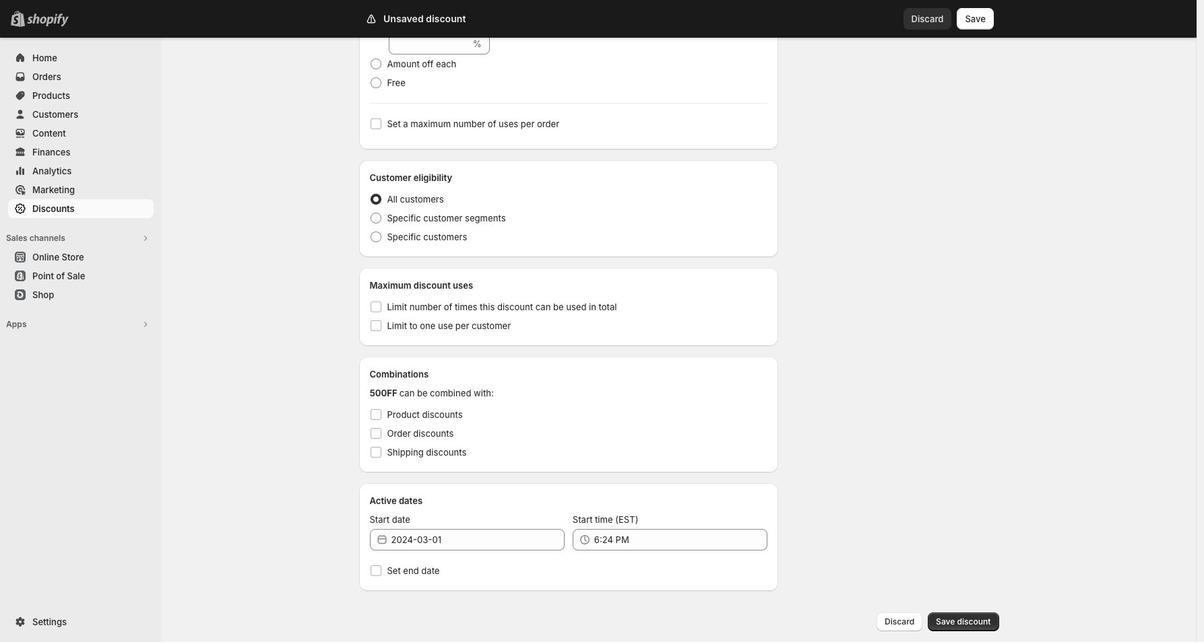 Task type: describe. For each thing, give the bounding box(es) containing it.
shopify image
[[27, 13, 69, 27]]

Enter time text field
[[594, 530, 768, 551]]



Task type: locate. For each thing, give the bounding box(es) containing it.
YYYY-MM-DD text field
[[391, 530, 565, 551]]

None text field
[[388, 33, 470, 55]]



Task type: vqa. For each thing, say whether or not it's contained in the screenshot.
the rightmost 'Saturday' element
no



